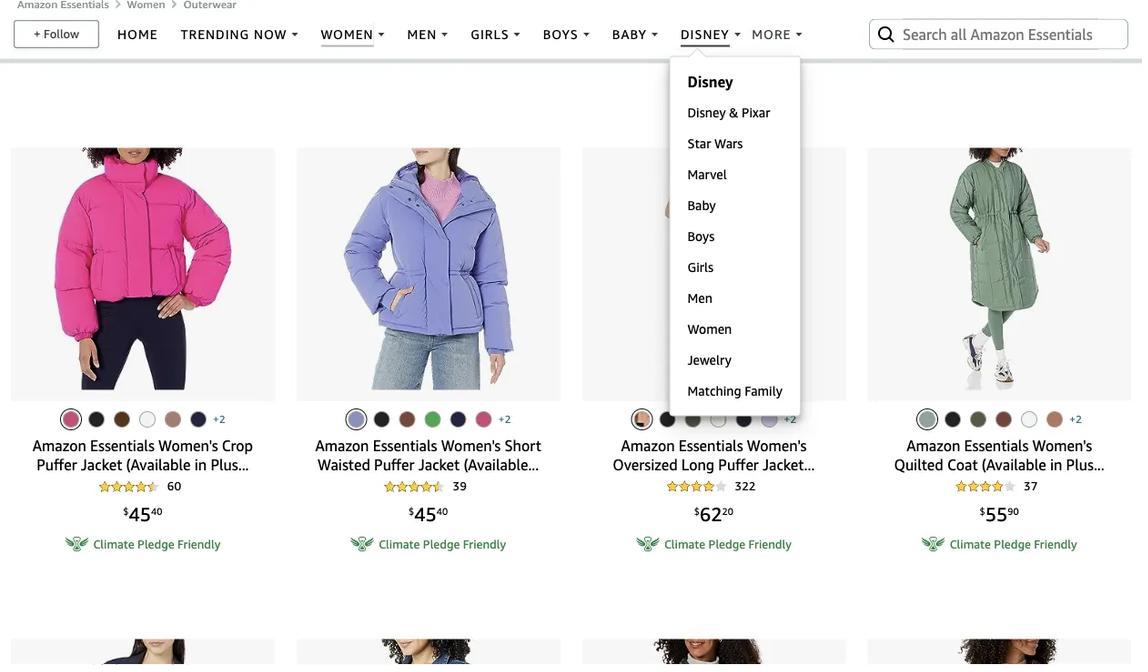 Task type: vqa. For each thing, say whether or not it's contained in the screenshot.


Task type: locate. For each thing, give the bounding box(es) containing it.
1 climate from the left
[[93, 537, 134, 551]]

climate pledge friendly for 60
[[93, 537, 220, 551]]

$ inside $ 55 90
[[980, 505, 985, 517]]

black image left dark olive image on the right of the page
[[945, 411, 961, 428]]

pledge for 39
[[423, 537, 460, 551]]

2 +2 link from the left
[[498, 412, 511, 428]]

1 horizontal spatial black image
[[945, 411, 961, 428]]

climate pledge friendly
[[93, 537, 220, 551], [379, 537, 506, 551], [664, 537, 792, 551], [950, 537, 1077, 551]]

1 pledge from the left
[[138, 537, 174, 551]]

1 $ from the left
[[123, 505, 129, 517]]

navy image
[[190, 411, 206, 428], [450, 411, 467, 428]]

1 horizontal spatial eggshell white image
[[1021, 411, 1038, 428]]

4 $ from the left
[[980, 505, 985, 517]]

+2 for 322
[[784, 413, 797, 426]]

dark olive image
[[970, 411, 987, 428]]

black image right neon pink image
[[88, 411, 105, 428]]

$ 55 90
[[980, 503, 1019, 525]]

+2 link right light brown icon
[[1069, 412, 1082, 428]]

0 horizontal spatial $ 45 40
[[123, 503, 162, 525]]

deep brown image left eggshell white image
[[114, 411, 130, 428]]

eggshell white image right dark olive icon
[[710, 411, 727, 428]]

$ 45 40
[[123, 503, 162, 525], [409, 503, 448, 525]]

navy image right eggshell white image
[[190, 411, 206, 428]]

0 horizontal spatial light brown image
[[165, 411, 181, 428]]

+2 right the purple icon
[[784, 413, 797, 426]]

2 +2 from the left
[[498, 413, 511, 426]]

deep brown image
[[114, 411, 130, 428], [996, 411, 1012, 428]]

eggshell white image
[[710, 411, 727, 428], [1021, 411, 1038, 428]]

friendly
[[177, 537, 220, 551], [463, 537, 506, 551], [749, 537, 792, 551], [1034, 537, 1077, 551]]

friendly down 37
[[1034, 537, 1077, 551]]

0 horizontal spatial 40
[[151, 505, 162, 517]]

1 40 from the left
[[151, 505, 162, 517]]

green image
[[425, 411, 441, 428]]

deep brown image
[[399, 411, 416, 428]]

2 navy image from the left
[[450, 411, 467, 428]]

2 45 from the left
[[414, 503, 437, 525]]

40 for 39
[[437, 505, 448, 517]]

1 $ 45 40 from the left
[[123, 503, 162, 525]]

+2 for 60
[[213, 413, 226, 426]]

climate pledge friendly down 90
[[950, 537, 1077, 551]]

climate for 39
[[379, 537, 420, 551]]

2 climate from the left
[[379, 537, 420, 551]]

+2 link right neon pink icon
[[498, 412, 511, 428]]

+2
[[213, 413, 226, 426], [498, 413, 511, 426], [784, 413, 797, 426], [1069, 413, 1082, 426]]

0 horizontal spatial black image
[[88, 411, 105, 428]]

0 horizontal spatial 45
[[129, 503, 151, 525]]

+2 right eggshell white image
[[213, 413, 226, 426]]

2 black image from the left
[[945, 411, 961, 428]]

pledge
[[138, 537, 174, 551], [423, 537, 460, 551], [709, 537, 745, 551], [994, 537, 1031, 551]]

1 horizontal spatial $ 45 40
[[409, 503, 448, 525]]

light brown image
[[165, 411, 181, 428], [634, 411, 650, 428]]

4 +2 from the left
[[1069, 413, 1082, 426]]

1 climate pledge friendly from the left
[[93, 537, 220, 551]]

+2 right neon pink icon
[[498, 413, 511, 426]]

2 pledge from the left
[[423, 537, 460, 551]]

37
[[1024, 479, 1038, 493]]

1 horizontal spatial navy image
[[450, 411, 467, 428]]

neon pink image
[[476, 411, 492, 428]]

1 horizontal spatial 40
[[437, 505, 448, 517]]

$ inside $ 62 20
[[694, 505, 700, 517]]

0 horizontal spatial eggshell white image
[[710, 411, 727, 428]]

3 +2 link from the left
[[784, 412, 797, 428]]

navy image left neon pink icon
[[450, 411, 467, 428]]

black image left deep brown icon
[[374, 411, 390, 428]]

2 $ 45 40 from the left
[[409, 503, 448, 525]]

+ follow
[[34, 27, 79, 41]]

black image for 55
[[945, 411, 961, 428]]

3 climate from the left
[[664, 537, 706, 551]]

climate
[[93, 537, 134, 551], [379, 537, 420, 551], [664, 537, 706, 551], [950, 537, 991, 551]]

+ follow button
[[15, 21, 98, 47]]

climate pledge friendly for 322
[[664, 537, 792, 551]]

amazon essentials women's quilted coat (available in plus size) image
[[949, 148, 1050, 390]]

3 friendly from the left
[[749, 537, 792, 551]]

sage green image
[[919, 411, 936, 428]]

light brown image right eggshell white image
[[165, 411, 181, 428]]

1 +2 from the left
[[213, 413, 226, 426]]

black image for 62
[[659, 411, 676, 428]]

4 climate pledge friendly from the left
[[950, 537, 1077, 551]]

pledge for 322
[[709, 537, 745, 551]]

amazon essentials women's relaxed-fit soft ponte blazer image
[[61, 639, 224, 665]]

dark olive image
[[685, 411, 701, 428]]

1 black image from the left
[[374, 411, 390, 428]]

4 climate from the left
[[950, 537, 991, 551]]

1 deep brown image from the left
[[114, 411, 130, 428]]

amazon essentials women's short waisted puffer jacket (available in plus size) image
[[343, 148, 514, 390]]

3 +2 from the left
[[784, 413, 797, 426]]

4 friendly from the left
[[1034, 537, 1077, 551]]

climate for 322
[[664, 537, 706, 551]]

+2 right light brown icon
[[1069, 413, 1082, 426]]

eggshell white image left light brown icon
[[1021, 411, 1038, 428]]

1 +2 link from the left
[[213, 412, 226, 428]]

2 $ from the left
[[409, 505, 414, 517]]

+2 link for 39
[[498, 412, 511, 428]]

1 black image from the left
[[88, 411, 105, 428]]

45
[[129, 503, 151, 525], [414, 503, 437, 525]]

2 40 from the left
[[437, 505, 448, 517]]

$ 62 20
[[694, 503, 733, 525]]

friendly down 39
[[463, 537, 506, 551]]

1 friendly from the left
[[177, 537, 220, 551]]

4 pledge from the left
[[994, 537, 1031, 551]]

3 $ from the left
[[694, 505, 700, 517]]

pledge down 60 on the bottom of the page
[[138, 537, 174, 551]]

1 horizontal spatial light brown image
[[634, 411, 650, 428]]

amazon essentials women's lightweight long-sleeve water-resistant puffer jacket (available in plus size) image
[[651, 639, 777, 665]]

3 pledge from the left
[[709, 537, 745, 551]]

62
[[700, 503, 722, 525]]

deep brown image right dark olive image on the right of the page
[[996, 411, 1012, 428]]

pledge down $ 62 20
[[709, 537, 745, 551]]

light brown image left dark olive icon
[[634, 411, 650, 428]]

black image
[[88, 411, 105, 428], [945, 411, 961, 428]]

$
[[123, 505, 129, 517], [409, 505, 414, 517], [694, 505, 700, 517], [980, 505, 985, 517]]

+2 for 39
[[498, 413, 511, 426]]

amazon essentials women's jean jacket (available in plus size) image
[[353, 639, 504, 665]]

1 45 from the left
[[129, 503, 151, 525]]

pledge down 39
[[423, 537, 460, 551]]

0 horizontal spatial deep brown image
[[114, 411, 130, 428]]

pledge down $ 55 90
[[994, 537, 1031, 551]]

climate for 60
[[93, 537, 134, 551]]

1 navy image from the left
[[190, 411, 206, 428]]

Search all Amazon Essentials search field
[[903, 19, 1099, 50]]

black image left dark olive icon
[[659, 411, 676, 428]]

climate pledge friendly down 20
[[664, 537, 792, 551]]

1 horizontal spatial deep brown image
[[996, 411, 1012, 428]]

amazon essentials women's crop puffer jacket (available in plus size) image
[[54, 148, 232, 390]]

friendly for 60
[[177, 537, 220, 551]]

0 horizontal spatial black image
[[374, 411, 390, 428]]

2 friendly from the left
[[463, 537, 506, 551]]

3 climate pledge friendly from the left
[[664, 537, 792, 551]]

friendly down 60 on the bottom of the page
[[177, 537, 220, 551]]

+2 link right eggshell white image
[[213, 412, 226, 428]]

+2 link right the purple icon
[[784, 412, 797, 428]]

friendly down 322 at bottom
[[749, 537, 792, 551]]

40
[[151, 505, 162, 517], [437, 505, 448, 517]]

climate pledge friendly down 60 on the bottom of the page
[[93, 537, 220, 551]]

1 horizontal spatial 45
[[414, 503, 437, 525]]

climate pledge friendly for 37
[[950, 537, 1077, 551]]

2 climate pledge friendly from the left
[[379, 537, 506, 551]]

+2 link
[[213, 412, 226, 428], [498, 412, 511, 428], [784, 412, 797, 428], [1069, 412, 1082, 428]]

climate pledge friendly for 39
[[379, 537, 506, 551]]

amazon essentials women's lightweight long-sleeve full-zip water-resistant packable hooded puffer jacket image
[[925, 639, 1074, 665]]

1 horizontal spatial black image
[[659, 411, 676, 428]]

climate pledge friendly down 39
[[379, 537, 506, 551]]

4 +2 link from the left
[[1069, 412, 1082, 428]]

0 horizontal spatial navy image
[[190, 411, 206, 428]]

black image
[[374, 411, 390, 428], [659, 411, 676, 428]]

2 black image from the left
[[659, 411, 676, 428]]



Task type: describe. For each thing, give the bounding box(es) containing it.
+2 link for 37
[[1069, 412, 1082, 428]]

pledge for 60
[[138, 537, 174, 551]]

black image for 45
[[374, 411, 390, 428]]

neon pink image
[[63, 411, 79, 428]]

1 light brown image from the left
[[165, 411, 181, 428]]

1 eggshell white image from the left
[[710, 411, 727, 428]]

45 for 39
[[414, 503, 437, 525]]

amazon essentials women's oversized long puffer jacket (available in plus size) image
[[664, 148, 763, 390]]

black image for 45
[[88, 411, 105, 428]]

light brown image
[[1047, 411, 1063, 428]]

$ for 322
[[694, 505, 700, 517]]

55
[[985, 503, 1008, 525]]

climate for 37
[[950, 537, 991, 551]]

$ 45 40 for 60
[[123, 503, 162, 525]]

2 light brown image from the left
[[634, 411, 650, 428]]

2 deep brown image from the left
[[996, 411, 1012, 428]]

purple image
[[761, 411, 778, 428]]

+
[[34, 27, 41, 41]]

eggshell white image
[[139, 411, 155, 428]]

$ for 37
[[980, 505, 985, 517]]

2 eggshell white image from the left
[[1021, 411, 1038, 428]]

search image
[[876, 23, 897, 45]]

navy image
[[736, 411, 752, 428]]

friendly for 39
[[463, 537, 506, 551]]

39
[[453, 479, 467, 493]]

60
[[167, 479, 181, 493]]

+2 link for 60
[[213, 412, 226, 428]]

$ for 60
[[123, 505, 129, 517]]

+2 link for 322
[[784, 412, 797, 428]]

90
[[1008, 505, 1019, 517]]

follow
[[44, 27, 79, 41]]

322
[[735, 479, 756, 493]]

$ for 39
[[409, 505, 414, 517]]

40 for 60
[[151, 505, 162, 517]]

$ 45 40 for 39
[[409, 503, 448, 525]]

+2 for 37
[[1069, 413, 1082, 426]]

pledge for 37
[[994, 537, 1031, 551]]

friendly for 37
[[1034, 537, 1077, 551]]

45 for 60
[[129, 503, 151, 525]]

20
[[722, 505, 733, 517]]

friendly for 322
[[749, 537, 792, 551]]

purple blue image
[[348, 411, 365, 428]]



